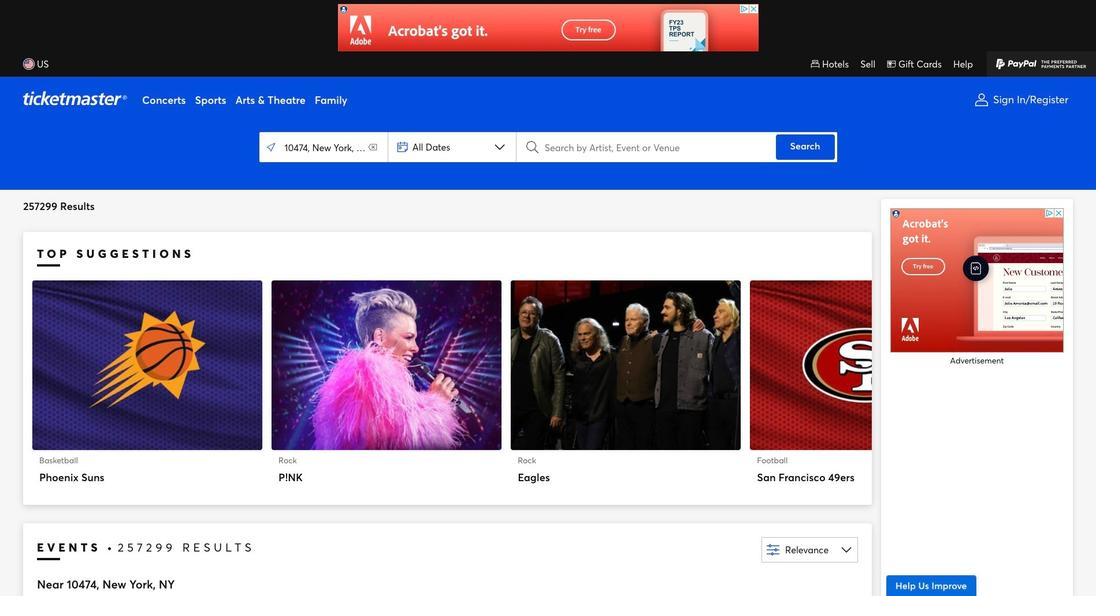 Task type: locate. For each thing, give the bounding box(es) containing it.
advertisement element
[[338, 4, 758, 56], [890, 209, 1064, 353]]

1 horizontal spatial advertisement element
[[890, 209, 1064, 353]]

0 horizontal spatial advertisement element
[[338, 4, 758, 56]]

0 vertical spatial advertisement element
[[338, 4, 758, 56]]

1 vertical spatial advertisement element
[[890, 209, 1064, 353]]

main navigation element
[[0, 51, 1096, 123]]

None search field
[[259, 132, 837, 162]]

menu inside main navigation element
[[138, 77, 964, 123]]

Search by Artist, Event or Venue text field
[[540, 135, 773, 160]]

menu
[[138, 77, 964, 123]]



Task type: describe. For each thing, give the bounding box(es) containing it.
City or Zip Code field
[[261, 135, 385, 160]]

paypal preferred payments partner image
[[987, 51, 1096, 77]]



Task type: vqa. For each thing, say whether or not it's contained in the screenshot.
Menu within the Main Navigation element
yes



